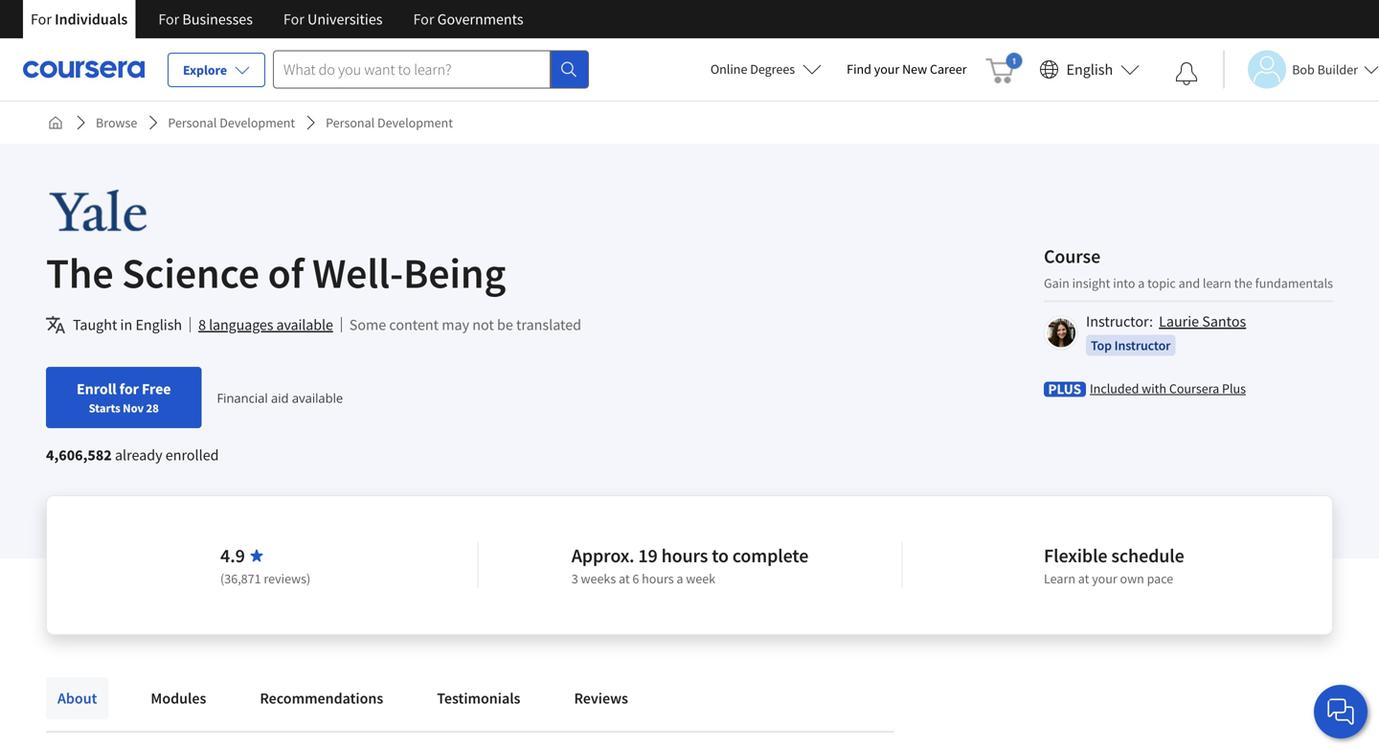 Task type: vqa. For each thing, say whether or not it's contained in the screenshot.
Community
no



Task type: locate. For each thing, give the bounding box(es) containing it.
english right shopping cart: 1 item image
[[1067, 60, 1113, 79]]

personal down explore
[[168, 114, 217, 131]]

personal development
[[168, 114, 295, 131], [326, 114, 453, 131]]

1 horizontal spatial personal development
[[326, 114, 453, 131]]

0 vertical spatial available
[[276, 315, 333, 334]]

personal
[[168, 114, 217, 131], [326, 114, 375, 131]]

fundamentals
[[1255, 274, 1333, 292]]

1 vertical spatial english
[[135, 315, 182, 334]]

personal development link down explore "dropdown button"
[[160, 105, 303, 140]]

modules link
[[139, 677, 218, 719]]

1 horizontal spatial personal
[[326, 114, 375, 131]]

personal for second personal development link
[[326, 114, 375, 131]]

for up what do you want to learn? text field
[[413, 10, 434, 29]]

english button
[[1032, 38, 1148, 101]]

0 horizontal spatial development
[[220, 114, 295, 131]]

recommendations
[[260, 689, 383, 708]]

hours up week
[[661, 544, 708, 568]]

1 vertical spatial your
[[1092, 570, 1118, 587]]

4,606,582
[[46, 445, 112, 465]]

english right in
[[135, 315, 182, 334]]

4.9
[[220, 544, 245, 568]]

well-
[[312, 246, 403, 299]]

a inside approx. 19 hours to complete 3 weeks at 6 hours a week
[[677, 570, 683, 587]]

top
[[1091, 337, 1112, 354]]

hours right 6
[[642, 570, 674, 587]]

0 vertical spatial english
[[1067, 60, 1113, 79]]

1 horizontal spatial english
[[1067, 60, 1113, 79]]

browse link
[[88, 105, 145, 140]]

at left 6
[[619, 570, 630, 587]]

testimonials link
[[426, 677, 532, 719]]

available for 8 languages available
[[276, 315, 333, 334]]

for for businesses
[[158, 10, 179, 29]]

instructor: laurie santos top instructor
[[1086, 312, 1246, 354]]

personal development down what do you want to learn? text field
[[326, 114, 453, 131]]

shopping cart: 1 item image
[[986, 53, 1023, 83]]

8 languages available
[[198, 315, 333, 334]]

taught
[[73, 315, 117, 334]]

in
[[120, 315, 132, 334]]

taught in english
[[73, 315, 182, 334]]

businesses
[[182, 10, 253, 29]]

modules
[[151, 689, 206, 708]]

0 horizontal spatial personal
[[168, 114, 217, 131]]

3 for from the left
[[283, 10, 304, 29]]

a right into
[[1138, 274, 1145, 292]]

28
[[146, 400, 159, 416]]

1 horizontal spatial personal development link
[[318, 105, 461, 140]]

the
[[46, 246, 114, 299]]

a
[[1138, 274, 1145, 292], [677, 570, 683, 587]]

included with coursera plus
[[1090, 380, 1246, 397]]

your
[[874, 60, 900, 78], [1092, 570, 1118, 587]]

financial
[[217, 389, 268, 406]]

topic
[[1148, 274, 1176, 292]]

8
[[198, 315, 206, 334]]

week
[[686, 570, 716, 587]]

development down explore "dropdown button"
[[220, 114, 295, 131]]

0 vertical spatial a
[[1138, 274, 1145, 292]]

home image
[[48, 115, 63, 130]]

development down what do you want to learn? text field
[[377, 114, 453, 131]]

your left own
[[1092, 570, 1118, 587]]

governments
[[437, 10, 524, 29]]

None search field
[[273, 50, 589, 89]]

0 horizontal spatial a
[[677, 570, 683, 587]]

financial aid available button
[[217, 389, 343, 406]]

bob builder
[[1292, 61, 1358, 78]]

1 horizontal spatial a
[[1138, 274, 1145, 292]]

included with coursera plus link
[[1090, 379, 1246, 398]]

enrolled
[[166, 445, 219, 465]]

2 at from the left
[[1078, 570, 1089, 587]]

0 horizontal spatial your
[[874, 60, 900, 78]]

0 horizontal spatial at
[[619, 570, 630, 587]]

19
[[638, 544, 658, 568]]

personal down what do you want to learn? text field
[[326, 114, 375, 131]]

at inside flexible schedule learn at your own pace
[[1078, 570, 1089, 587]]

0 horizontal spatial english
[[135, 315, 182, 334]]

be
[[497, 315, 513, 334]]

degrees
[[750, 60, 795, 78]]

laurie santos link
[[1159, 312, 1246, 331]]

0 horizontal spatial personal development link
[[160, 105, 303, 140]]

gain
[[1044, 274, 1070, 292]]

schedule
[[1111, 544, 1185, 568]]

development
[[220, 114, 295, 131], [377, 114, 453, 131]]

1 personal development from the left
[[168, 114, 295, 131]]

for left individuals
[[31, 10, 52, 29]]

1 vertical spatial a
[[677, 570, 683, 587]]

0 horizontal spatial personal development
[[168, 114, 295, 131]]

already
[[115, 445, 162, 465]]

for for individuals
[[31, 10, 52, 29]]

for
[[31, 10, 52, 29], [158, 10, 179, 29], [283, 10, 304, 29], [413, 10, 434, 29]]

for left businesses
[[158, 10, 179, 29]]

1 for from the left
[[31, 10, 52, 29]]

individuals
[[55, 10, 128, 29]]

your right find
[[874, 60, 900, 78]]

science
[[122, 246, 260, 299]]

coursera plus image
[[1044, 382, 1086, 397]]

personal development link
[[160, 105, 303, 140], [318, 105, 461, 140]]

personal development down explore "dropdown button"
[[168, 114, 295, 131]]

available
[[276, 315, 333, 334], [292, 389, 343, 406]]

for left universities
[[283, 10, 304, 29]]

universities
[[307, 10, 383, 29]]

into
[[1113, 274, 1135, 292]]

approx. 19 hours to complete 3 weeks at 6 hours a week
[[572, 544, 809, 587]]

browse
[[96, 114, 137, 131]]

santos
[[1202, 312, 1246, 331]]

2 for from the left
[[158, 10, 179, 29]]

for governments
[[413, 10, 524, 29]]

What do you want to learn? text field
[[273, 50, 551, 89]]

1 horizontal spatial your
[[1092, 570, 1118, 587]]

available inside button
[[276, 315, 333, 334]]

available down of
[[276, 315, 333, 334]]

a left week
[[677, 570, 683, 587]]

reviews)
[[264, 570, 311, 587]]

available right the 'aid'
[[292, 389, 343, 406]]

4 for from the left
[[413, 10, 434, 29]]

your inside flexible schedule learn at your own pace
[[1092, 570, 1118, 587]]

1 development from the left
[[220, 114, 295, 131]]

hours
[[661, 544, 708, 568], [642, 570, 674, 587]]

coursera
[[1169, 380, 1220, 397]]

of
[[268, 246, 304, 299]]

coursera image
[[23, 54, 145, 85]]

1 at from the left
[[619, 570, 630, 587]]

1 vertical spatial hours
[[642, 570, 674, 587]]

nov
[[123, 400, 144, 416]]

2 personal from the left
[[326, 114, 375, 131]]

at right learn
[[1078, 570, 1089, 587]]

1 vertical spatial available
[[292, 389, 343, 406]]

personal development link down what do you want to learn? text field
[[318, 105, 461, 140]]

1 personal from the left
[[168, 114, 217, 131]]

instructor
[[1115, 337, 1171, 354]]

approx.
[[572, 544, 635, 568]]

banner navigation
[[15, 0, 539, 38]]

yale university image
[[46, 190, 226, 233]]

1 horizontal spatial at
[[1078, 570, 1089, 587]]

testimonials
[[437, 689, 521, 708]]

1 horizontal spatial development
[[377, 114, 453, 131]]

learn
[[1044, 570, 1076, 587]]



Task type: describe. For each thing, give the bounding box(es) containing it.
included
[[1090, 380, 1139, 397]]

financial aid available
[[217, 389, 343, 406]]

flexible schedule learn at your own pace
[[1044, 544, 1185, 587]]

pace
[[1147, 570, 1174, 587]]

1 personal development link from the left
[[160, 105, 303, 140]]

the science of well-being
[[46, 246, 506, 299]]

laurie
[[1159, 312, 1199, 331]]

content
[[389, 315, 439, 334]]

laurie santos image
[[1047, 318, 1076, 347]]

languages
[[209, 315, 273, 334]]

about
[[57, 689, 97, 708]]

explore button
[[168, 53, 265, 87]]

plus
[[1222, 380, 1246, 397]]

available for financial aid available
[[292, 389, 343, 406]]

online
[[711, 60, 748, 78]]

free
[[142, 379, 171, 398]]

enroll for free starts nov 28
[[77, 379, 171, 416]]

to
[[712, 544, 729, 568]]

and
[[1179, 274, 1200, 292]]

course
[[1044, 244, 1101, 268]]

a inside course gain insight into a topic and learn the fundamentals
[[1138, 274, 1145, 292]]

own
[[1120, 570, 1144, 587]]

aid
[[271, 389, 289, 406]]

explore
[[183, 61, 227, 79]]

reviews link
[[563, 677, 640, 719]]

(36,871
[[220, 570, 261, 587]]

online degrees button
[[695, 48, 837, 90]]

enroll
[[77, 379, 116, 398]]

for universities
[[283, 10, 383, 29]]

starts
[[89, 400, 120, 416]]

for businesses
[[158, 10, 253, 29]]

reviews
[[574, 689, 628, 708]]

for for universities
[[283, 10, 304, 29]]

course gain insight into a topic and learn the fundamentals
[[1044, 244, 1333, 292]]

0 vertical spatial hours
[[661, 544, 708, 568]]

some content may not be translated
[[349, 315, 581, 334]]

not
[[472, 315, 494, 334]]

at inside approx. 19 hours to complete 3 weeks at 6 hours a week
[[619, 570, 630, 587]]

about link
[[46, 677, 109, 719]]

4,606,582 already enrolled
[[46, 445, 219, 465]]

insight
[[1072, 274, 1111, 292]]

builder
[[1318, 61, 1358, 78]]

for for governments
[[413, 10, 434, 29]]

6
[[633, 570, 639, 587]]

2 personal development from the left
[[326, 114, 453, 131]]

2 development from the left
[[377, 114, 453, 131]]

career
[[930, 60, 967, 78]]

complete
[[733, 544, 809, 568]]

translated
[[516, 315, 581, 334]]

english inside button
[[1067, 60, 1113, 79]]

with
[[1142, 380, 1167, 397]]

new
[[902, 60, 927, 78]]

find your new career
[[847, 60, 967, 78]]

may
[[442, 315, 469, 334]]

online degrees
[[711, 60, 795, 78]]

8 languages available button
[[198, 313, 333, 336]]

the
[[1234, 274, 1253, 292]]

chat with us image
[[1326, 696, 1356, 727]]

find
[[847, 60, 872, 78]]

show notifications image
[[1175, 62, 1198, 85]]

instructor:
[[1086, 312, 1153, 331]]

some
[[349, 315, 386, 334]]

2 personal development link from the left
[[318, 105, 461, 140]]

bob
[[1292, 61, 1315, 78]]

recommendations link
[[248, 677, 395, 719]]

weeks
[[581, 570, 616, 587]]

bob builder button
[[1223, 50, 1379, 89]]

learn
[[1203, 274, 1232, 292]]

for individuals
[[31, 10, 128, 29]]

personal for second personal development link from the right
[[168, 114, 217, 131]]

being
[[403, 246, 506, 299]]

0 vertical spatial your
[[874, 60, 900, 78]]

find your new career link
[[837, 57, 977, 81]]

for
[[119, 379, 139, 398]]



